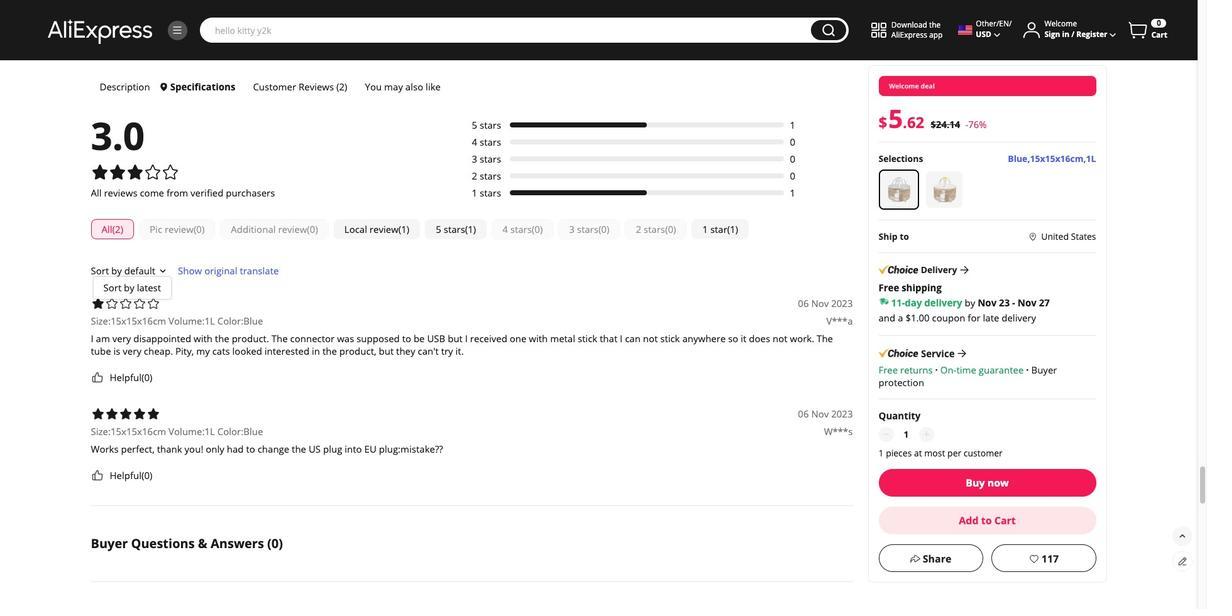 Task type: locate. For each thing, give the bounding box(es) containing it.
2 vertical spatial by
[[965, 297, 975, 309]]

2023 up w***s
[[831, 408, 853, 421]]

1 stars
[[472, 187, 501, 199]]

2 volume:1l from the top
[[169, 426, 215, 438]]

welcome
[[1045, 18, 1077, 29]]

) for additional
[[315, 223, 318, 236]]

0 vertical spatial by
[[111, 265, 122, 277]]

) down 1 stars at the top left of page
[[473, 223, 476, 236]]

2 size:15x15x16cm from the top
[[91, 426, 166, 438]]

size:15x15x16cm volume:1l color:blue up disappointed on the bottom of the page
[[91, 315, 263, 328]]

cheap.
[[144, 345, 173, 358]]

1 review from the left
[[165, 223, 194, 236]]

2 right "."
[[916, 112, 925, 132]]

sort down sort by default
[[103, 282, 121, 294]]

1 helpful ( 0 ) from the top
[[110, 372, 153, 384]]

2 up 1 stars at the top left of page
[[472, 170, 477, 182]]

· left on-
[[935, 364, 938, 377]]

nov up late
[[978, 297, 997, 309]]

the right download
[[929, 19, 941, 30]]

free
[[879, 282, 899, 294], [879, 364, 898, 377]]

0 vertical spatial -
[[965, 118, 968, 131]]

default
[[124, 265, 155, 277]]

) left 2 stars ( 0 )
[[607, 223, 610, 236]]

3 i from the left
[[620, 333, 623, 345]]

2 size:15x15x16cm volume:1l color:blue from the top
[[91, 426, 263, 438]]

) left 3 stars ( 0 )
[[540, 223, 543, 236]]

0 vertical spatial 06
[[798, 297, 809, 310]]

2023 up v***a
[[831, 297, 853, 310]]

sort for sort by latest
[[103, 282, 121, 294]]

interested
[[265, 345, 309, 358]]

color:blue up product.
[[217, 315, 263, 328]]

1 vertical spatial buyer
[[91, 536, 128, 553]]

buyer inside buyer protection
[[1031, 364, 1057, 377]]

2 helpful from the top
[[110, 470, 142, 482]]

sort up sort by latest
[[91, 265, 109, 277]]

1 horizontal spatial ·
[[1026, 364, 1029, 377]]

1 vertical spatial in
[[312, 345, 320, 358]]

2 not from the left
[[773, 333, 788, 345]]

0 vertical spatial color:blue
[[217, 315, 263, 328]]

review right local
[[370, 223, 399, 236]]

color:blue
[[217, 315, 263, 328], [217, 426, 263, 438]]

2 free from the top
[[879, 364, 898, 377]]

3.0
[[91, 110, 145, 162]]

1 the from the left
[[271, 333, 288, 345]]

by up for
[[965, 297, 975, 309]]

1 vertical spatial all
[[102, 223, 112, 236]]

1 horizontal spatial i
[[465, 333, 468, 345]]

free shipping
[[879, 282, 942, 294]]

delivery
[[925, 297, 962, 309], [1002, 312, 1036, 324]]

2 the from the left
[[817, 333, 833, 345]]

the
[[929, 19, 941, 30], [215, 333, 229, 345], [323, 345, 337, 358], [292, 443, 306, 456]]

2 horizontal spatial i
[[620, 333, 623, 345]]

1 horizontal spatial reviews
[[299, 80, 334, 93]]

3
[[472, 153, 477, 165], [569, 223, 575, 236]]

delivery down the 23 on the right of page
[[1002, 312, 1036, 324]]

delivery up coupon
[[925, 297, 962, 309]]

1 06 nov 2023 from the top
[[798, 297, 853, 310]]

1 horizontal spatial with
[[529, 333, 548, 345]]

1 2023 from the top
[[831, 297, 853, 310]]

0 vertical spatial sort
[[91, 265, 109, 277]]

stars for 4 stars
[[480, 136, 501, 148]]

late
[[983, 312, 999, 324]]

/
[[1009, 18, 1012, 29], [1072, 29, 1075, 40]]

0 horizontal spatial 4
[[472, 136, 477, 148]]

( for 4 stars ( 0 )
[[532, 223, 535, 236]]

) for 4
[[540, 223, 543, 236]]

by for latest
[[124, 282, 134, 294]]

0 vertical spatial size:15x15x16cm volume:1l color:blue
[[91, 315, 263, 328]]

5 right $
[[889, 101, 903, 136]]

helpful down perfect,
[[110, 470, 142, 482]]

3 for 3 stars
[[472, 153, 477, 165]]

local review ( 1 )
[[344, 223, 410, 236]]

1 free from the top
[[879, 282, 899, 294]]

1 horizontal spatial 4
[[503, 223, 508, 236]]

buyer
[[1031, 364, 1057, 377], [91, 536, 128, 553]]

other/
[[976, 18, 999, 29]]

1 horizontal spatial cart
[[1152, 30, 1168, 40]]

helpful ( 0 ) down is
[[110, 372, 153, 384]]

with right one
[[529, 333, 548, 345]]

all for all reviews come from verified purchasers
[[91, 187, 102, 199]]

i left can
[[620, 333, 623, 345]]

(
[[112, 223, 115, 236], [194, 223, 196, 236], [307, 223, 310, 236], [399, 223, 401, 236], [465, 223, 468, 236], [532, 223, 535, 236], [599, 223, 601, 236], [665, 223, 668, 236], [727, 223, 730, 236], [142, 372, 144, 384], [142, 470, 144, 482]]

not right the does
[[773, 333, 788, 345]]

1 horizontal spatial delivery
[[1002, 312, 1036, 324]]

06 nov 2023 up v***a
[[798, 297, 853, 310]]

size:15x15x16cm volume:1l color:blue up thank
[[91, 426, 263, 438]]

color:blue up had
[[217, 426, 263, 438]]

tube
[[91, 345, 111, 358]]

1 horizontal spatial but
[[448, 333, 463, 345]]

1 color:blue from the top
[[217, 315, 263, 328]]

0 horizontal spatial in
[[312, 345, 320, 358]]

buy now
[[966, 477, 1009, 490]]

2 stick from the left
[[660, 333, 680, 345]]

1 horizontal spatial by
[[124, 282, 134, 294]]

0 vertical spatial in
[[1062, 29, 1070, 40]]

0 vertical spatial 2023
[[831, 297, 853, 310]]

stars for 5 stars ( 1 )
[[444, 223, 465, 236]]

purchasers
[[226, 187, 275, 199]]

) for 2
[[673, 223, 676, 236]]

1 horizontal spatial not
[[773, 333, 788, 345]]

( for additional review ( 0 )
[[307, 223, 310, 236]]

looked
[[232, 345, 262, 358]]

size:15x15x16cm
[[91, 315, 166, 328], [91, 426, 166, 438]]

all left reviews
[[91, 187, 102, 199]]

review right additional
[[278, 223, 307, 236]]

1 vertical spatial 2023
[[831, 408, 853, 421]]

buy
[[966, 477, 985, 490]]

additional
[[231, 223, 276, 236]]

the
[[271, 333, 288, 345], [817, 333, 833, 345]]

star
[[710, 223, 727, 236]]

0 horizontal spatial cart
[[995, 514, 1016, 528]]

) right the star
[[736, 223, 738, 236]]

1 helpful from the top
[[110, 372, 142, 384]]

buyer for buyer protection
[[1031, 364, 1057, 377]]

size:15x15x16cm up perfect,
[[91, 426, 166, 438]]

stick left that
[[578, 333, 597, 345]]

0 cart
[[1152, 18, 1168, 40]]

try
[[441, 345, 453, 358]]

is
[[113, 345, 120, 358]]

volume:1l up "pity,"
[[169, 315, 215, 328]]

a
[[898, 312, 903, 324]]

helpful for perfect,
[[110, 470, 142, 482]]

1 horizontal spatial the
[[817, 333, 833, 345]]

stars for 5 stars
[[480, 119, 501, 131]]

stick left 'anywhere' at the bottom right
[[660, 333, 680, 345]]

by down sort by default
[[124, 282, 134, 294]]

2023 for w***s
[[831, 408, 853, 421]]

0 horizontal spatial delivery
[[925, 297, 962, 309]]

) down 'verified'
[[202, 223, 205, 236]]

4 right 5 stars ( 1 )
[[503, 223, 508, 236]]

free up "11-"
[[879, 282, 899, 294]]

you may also like
[[365, 80, 443, 93]]

1 i from the left
[[91, 333, 93, 345]]

4 down the 5 stars
[[472, 136, 477, 148]]

the left us
[[292, 443, 306, 456]]

anywhere
[[682, 333, 726, 345]]

all down reviews
[[102, 223, 112, 236]]

1sqid_b image
[[172, 25, 183, 36]]

color:blue for product.
[[217, 315, 263, 328]]

reviews left you
[[299, 80, 334, 93]]

0 horizontal spatial stick
[[578, 333, 597, 345]]

2 color:blue from the top
[[217, 426, 263, 438]]

buyer right guarantee
[[1031, 364, 1057, 377]]

local
[[344, 223, 367, 236]]

time
[[957, 364, 976, 377]]

06 nov 2023 up w***s
[[798, 408, 853, 421]]

2 horizontal spatial by
[[965, 297, 975, 309]]

2
[[916, 112, 925, 132], [472, 170, 477, 182], [115, 223, 120, 236], [636, 223, 641, 236]]

review
[[165, 223, 194, 236], [278, 223, 307, 236], [370, 223, 399, 236]]

additional review ( 0 )
[[231, 223, 318, 236]]

5 up 4 stars
[[472, 119, 477, 131]]

1 size:15x15x16cm volume:1l color:blue from the top
[[91, 315, 263, 328]]

1 vertical spatial cart
[[995, 514, 1016, 528]]

review for pic review
[[165, 223, 194, 236]]

one
[[510, 333, 527, 345]]

1 vertical spatial -
[[1012, 297, 1015, 309]]

1 not from the left
[[643, 333, 658, 345]]

customer reviews (2)
[[91, 73, 226, 90], [253, 80, 347, 93]]

1 horizontal spatial (2)
[[336, 80, 347, 93]]

( for 5 stars ( 1 )
[[465, 223, 468, 236]]

) left the star
[[673, 223, 676, 236]]

4
[[472, 136, 477, 148], [503, 223, 508, 236]]

in inside i am very disappointed with the product. the connector was supposed to be usb but i received one with metal stick that i can not stick anywhere so it does not work. the tube is very cheap. pity, my cats looked interested in the product, but they can't try it.
[[312, 345, 320, 358]]

nov left 27
[[1018, 297, 1037, 309]]

1 vertical spatial helpful ( 0 )
[[110, 470, 153, 482]]

2 horizontal spatial review
[[370, 223, 399, 236]]

aliexpress
[[892, 30, 927, 40]]

0 vertical spatial buyer
[[1031, 364, 1057, 377]]

2 2023 from the top
[[831, 408, 853, 421]]

nov up v***a
[[811, 297, 829, 310]]

3 right 4 stars ( 0 )
[[569, 223, 575, 236]]

helpful ( 0 ) for perfect,
[[110, 470, 153, 482]]

0 inside the 0 cart
[[1157, 18, 1161, 28]]

to
[[900, 231, 909, 242], [402, 333, 411, 345], [246, 443, 255, 456], [981, 514, 992, 528]]

3 review from the left
[[370, 223, 399, 236]]

customer reviews (2) inside customer reviews (2) link
[[253, 80, 347, 93]]

/ left register
[[1072, 29, 1075, 40]]

- inside $ 5 . 6 2 $24.14 -76%
[[965, 118, 968, 131]]

1 vertical spatial by
[[124, 282, 134, 294]]

0 vertical spatial 3
[[472, 153, 477, 165]]

0 vertical spatial helpful ( 0 )
[[110, 372, 153, 384]]

1 vertical spatial size:15x15x16cm volume:1l color:blue
[[91, 426, 263, 438]]

change
[[258, 443, 289, 456]]

2 horizontal spatial 5
[[889, 101, 903, 136]]

0 vertical spatial free
[[879, 282, 899, 294]]

blue,15x15x16cm,1l
[[1008, 153, 1096, 164]]

1 horizontal spatial -
[[1012, 297, 1015, 309]]

1 vertical spatial size:15x15x16cm
[[91, 426, 166, 438]]

reviews down 1sqid_b icon
[[155, 73, 207, 90]]

pieces
[[886, 448, 912, 460]]

helpful ( 0 )
[[110, 372, 153, 384], [110, 470, 153, 482]]

0 horizontal spatial ·
[[935, 364, 938, 377]]

to right add
[[981, 514, 992, 528]]

share
[[923, 553, 952, 566]]

not right can
[[643, 333, 658, 345]]

1 horizontal spatial buyer
[[1031, 364, 1057, 377]]

0 vertical spatial cart
[[1152, 30, 1168, 40]]

- right the 23 on the right of page
[[1012, 297, 1015, 309]]

( for 2 stars ( 0 )
[[665, 223, 668, 236]]

0 horizontal spatial -
[[965, 118, 968, 131]]

06 for v***a
[[798, 297, 809, 310]]

buyer left questions
[[91, 536, 128, 553]]

3 down 4 stars
[[472, 153, 477, 165]]

1 pieces at most per customer
[[879, 448, 1003, 460]]

all
[[91, 187, 102, 199], [102, 223, 112, 236]]

1 vertical spatial 06
[[798, 408, 809, 421]]

/ right other/
[[1009, 18, 1012, 29]]

) down cheap.
[[150, 372, 153, 384]]

( for 1 star ( 1 )
[[727, 223, 730, 236]]

volume:1l up you!
[[169, 426, 215, 438]]

ship
[[879, 231, 898, 242]]

1 horizontal spatial review
[[278, 223, 307, 236]]

helpful ( 0 ) down perfect,
[[110, 470, 153, 482]]

1 vertical spatial color:blue
[[217, 426, 263, 438]]

1 vertical spatial 06 nov 2023
[[798, 408, 853, 421]]

1 vertical spatial 3
[[569, 223, 575, 236]]

0 vertical spatial all
[[91, 187, 102, 199]]

0 vertical spatial volume:1l
[[169, 315, 215, 328]]

does
[[749, 333, 770, 345]]

0 horizontal spatial i
[[91, 333, 93, 345]]

0 horizontal spatial customer
[[91, 73, 152, 90]]

1 horizontal spatial customer reviews (2)
[[253, 80, 347, 93]]

2 06 nov 2023 from the top
[[798, 408, 853, 421]]

the right my
[[215, 333, 229, 345]]

guarantee
[[979, 364, 1024, 377]]

but left 'they'
[[379, 345, 394, 358]]

0 horizontal spatial but
[[379, 345, 394, 358]]

show
[[178, 265, 202, 277]]

0 horizontal spatial buyer
[[91, 536, 128, 553]]

cart
[[1152, 30, 1168, 40], [995, 514, 1016, 528]]

0 vertical spatial 06 nov 2023
[[798, 297, 853, 310]]

) for 5
[[473, 223, 476, 236]]

0 horizontal spatial 5
[[436, 223, 441, 236]]

also
[[405, 80, 423, 93]]

1 horizontal spatial 5
[[472, 119, 477, 131]]

1 vertical spatial helpful
[[110, 470, 142, 482]]

0 horizontal spatial the
[[271, 333, 288, 345]]

2023
[[831, 297, 853, 310], [831, 408, 853, 421]]

helpful
[[110, 372, 142, 384], [110, 470, 142, 482]]

day
[[905, 297, 922, 309]]

cart inside button
[[995, 514, 1016, 528]]

in right interested
[[312, 345, 320, 358]]

1 horizontal spatial /
[[1072, 29, 1075, 40]]

1 size:15x15x16cm from the top
[[91, 315, 166, 328]]

i right it.
[[465, 333, 468, 345]]

received
[[470, 333, 507, 345]]

06 for w***s
[[798, 408, 809, 421]]

2 06 from the top
[[798, 408, 809, 421]]

answers
[[211, 536, 264, 553]]

app
[[929, 30, 943, 40]]

0 vertical spatial helpful
[[110, 372, 142, 384]]

0 horizontal spatial reviews
[[155, 73, 207, 90]]

/ for en
[[1009, 18, 1012, 29]]

( for pic review ( 0 )
[[194, 223, 196, 236]]

None button
[[811, 20, 846, 40]]

· right guarantee
[[1026, 364, 1029, 377]]

0 horizontal spatial review
[[165, 223, 194, 236]]

0 horizontal spatial with
[[194, 333, 213, 345]]

service
[[921, 348, 955, 360]]

1 volume:1l from the top
[[169, 315, 215, 328]]

free left returns on the bottom right of page
[[879, 364, 898, 377]]

4 stars
[[472, 136, 501, 148]]

w***s
[[824, 426, 853, 438]]

to left be
[[402, 333, 411, 345]]

volume:1l
[[169, 315, 215, 328], [169, 426, 215, 438]]

review right pic on the left of the page
[[165, 223, 194, 236]]

0
[[1157, 18, 1161, 28], [790, 136, 795, 148], [790, 153, 795, 165], [790, 170, 795, 182], [196, 223, 202, 236], [310, 223, 315, 236], [535, 223, 540, 236], [601, 223, 607, 236], [668, 223, 673, 236], [144, 372, 150, 384], [144, 470, 150, 482]]

customer reviews (2) link
[[244, 75, 356, 99]]

None text field
[[896, 427, 916, 443]]

0 horizontal spatial not
[[643, 333, 658, 345]]

1
[[790, 119, 795, 131], [472, 187, 477, 199], [790, 187, 795, 199], [401, 223, 407, 236], [468, 223, 473, 236], [703, 223, 708, 236], [730, 223, 736, 236], [879, 448, 884, 460]]

4 for 4 stars ( 0 )
[[503, 223, 508, 236]]

to right ship
[[900, 231, 909, 242]]

27
[[1039, 297, 1050, 309]]

2 review from the left
[[278, 223, 307, 236]]

the right product.
[[271, 333, 288, 345]]

1 vertical spatial sort
[[103, 282, 121, 294]]

with
[[194, 333, 213, 345], [529, 333, 548, 345]]

helpful down is
[[110, 372, 142, 384]]

( for 3 stars ( 0 )
[[599, 223, 601, 236]]

0 horizontal spatial /
[[1009, 18, 1012, 29]]

in right sign
[[1062, 29, 1070, 40]]

1 vertical spatial volume:1l
[[169, 426, 215, 438]]

the right the work.
[[817, 333, 833, 345]]

review for additional review
[[278, 223, 307, 236]]

1 horizontal spatial in
[[1062, 29, 1070, 40]]

shipping
[[902, 282, 942, 294]]

2 helpful ( 0 ) from the top
[[110, 470, 153, 482]]

per
[[948, 448, 962, 460]]

1 06 from the top
[[798, 297, 809, 310]]

reviews inside customer reviews (2) link
[[299, 80, 334, 93]]

by for default
[[111, 265, 122, 277]]

) left 5 stars ( 1 )
[[407, 223, 410, 236]]

by up sort by latest
[[111, 265, 122, 277]]

i left am
[[91, 333, 93, 345]]

translate
[[240, 265, 279, 277]]

5 right local review ( 1 ) on the top left of page
[[436, 223, 441, 236]]

quantity
[[879, 410, 921, 422]]

06 nov 2023 for w***s
[[798, 408, 853, 421]]

) left local
[[315, 223, 318, 236]]

0 vertical spatial size:15x15x16cm
[[91, 315, 166, 328]]

1 vertical spatial 4
[[503, 223, 508, 236]]

11-day delivery by nov 23 - nov 27
[[891, 297, 1050, 309]]

hello kitty y2k text field
[[209, 24, 805, 36]]

0 vertical spatial 4
[[472, 136, 477, 148]]

but right usb
[[448, 333, 463, 345]]

0 horizontal spatial customer reviews (2)
[[91, 73, 226, 90]]

1 horizontal spatial 3
[[569, 223, 575, 236]]

stick
[[578, 333, 597, 345], [660, 333, 680, 345]]

3 stars
[[472, 153, 501, 165]]

1 horizontal spatial stick
[[660, 333, 680, 345]]

sort
[[91, 265, 109, 277], [103, 282, 121, 294]]

1 with from the left
[[194, 333, 213, 345]]

size:15x15x16cm up am
[[91, 315, 166, 328]]

1 vertical spatial free
[[879, 364, 898, 377]]

reviews
[[104, 187, 137, 199]]

0 horizontal spatial by
[[111, 265, 122, 277]]

with right disappointed on the bottom of the page
[[194, 333, 213, 345]]

for
[[968, 312, 981, 324]]

0 horizontal spatial 3
[[472, 153, 477, 165]]

- right $24.14
[[965, 118, 968, 131]]



Task type: vqa. For each thing, say whether or not it's contained in the screenshot.
the Download the AliExpress app
yes



Task type: describe. For each thing, give the bounding box(es) containing it.
color:blue for to
[[217, 426, 263, 438]]

show original translate
[[178, 265, 279, 277]]

buyer protection
[[879, 364, 1057, 389]]

so
[[728, 333, 738, 345]]

- for 5
[[965, 118, 968, 131]]

it
[[741, 333, 747, 345]]

united states
[[1041, 231, 1096, 242]]

supposed
[[357, 333, 400, 345]]

stars for 3 stars ( 0 )
[[577, 223, 599, 236]]

into
[[345, 443, 362, 456]]

you may also like link
[[356, 75, 452, 99]]

united
[[1041, 231, 1069, 242]]

very right am
[[112, 333, 131, 345]]

coupon
[[932, 312, 965, 324]]

volume:1l for disappointed
[[169, 315, 215, 328]]

description link
[[91, 75, 159, 99]]

add
[[959, 514, 979, 528]]

helpful for am
[[110, 372, 142, 384]]

product,
[[339, 345, 376, 358]]

76%
[[968, 118, 987, 131]]

&
[[198, 536, 207, 553]]

thank
[[157, 443, 182, 456]]

ship to
[[879, 231, 909, 242]]

works
[[91, 443, 119, 456]]

2 right 3 stars ( 0 )
[[636, 223, 641, 236]]

buyer for buyer questions & answers (0)
[[91, 536, 128, 553]]

0 horizontal spatial (2)
[[210, 73, 226, 90]]

stars for 2 stars ( 0 )
[[644, 223, 665, 236]]

all ( 2 )
[[102, 223, 123, 236]]

1 vertical spatial delivery
[[1002, 312, 1036, 324]]

) for 1
[[736, 223, 738, 236]]

2 inside $ 5 . 6 2 $24.14 -76%
[[916, 112, 925, 132]]

2 i from the left
[[465, 333, 468, 345]]

to inside button
[[981, 514, 992, 528]]

en
[[999, 18, 1009, 29]]

v***a
[[826, 315, 853, 328]]

register
[[1077, 29, 1108, 40]]

states
[[1071, 231, 1096, 242]]

product.
[[232, 333, 269, 345]]

specifications link
[[159, 75, 244, 99]]

117
[[1042, 553, 1059, 566]]

helpful ( 0 ) for am
[[110, 372, 153, 384]]

pic
[[150, 223, 162, 236]]

1 horizontal spatial customer
[[253, 80, 296, 93]]

) left pic on the left of the page
[[120, 223, 123, 236]]

metal
[[550, 333, 575, 345]]

$ 5 . 6 2 $24.14 -76%
[[879, 101, 987, 136]]

pic review ( 0 )
[[150, 223, 205, 236]]

(0)
[[267, 536, 283, 553]]

work.
[[790, 333, 814, 345]]

/ for in
[[1072, 29, 1075, 40]]

you!
[[185, 443, 203, 456]]

stars for 3 stars
[[480, 153, 501, 165]]

from
[[167, 187, 188, 199]]

) for pic
[[202, 223, 205, 236]]

download
[[892, 19, 927, 30]]

the left was
[[323, 345, 337, 358]]

all for all ( 2 )
[[102, 223, 112, 236]]

disappointed
[[133, 333, 191, 345]]

may
[[384, 80, 403, 93]]

2 with from the left
[[529, 333, 548, 345]]

the inside download the aliexpress app
[[929, 19, 941, 30]]

) down perfect,
[[150, 470, 153, 482]]

2 down reviews
[[115, 223, 120, 236]]

size:15x15x16cm for perfect,
[[91, 426, 166, 438]]

add to cart
[[959, 514, 1016, 528]]

original
[[204, 265, 237, 277]]

4 for 4 stars
[[472, 136, 477, 148]]

specifications
[[170, 80, 235, 93]]

other/ en /
[[976, 18, 1012, 29]]

1 · from the left
[[935, 364, 938, 377]]

us
[[309, 443, 321, 456]]

selections
[[879, 153, 923, 164]]

nov up w***s
[[811, 408, 829, 421]]

am
[[96, 333, 110, 345]]

0 vertical spatial delivery
[[925, 297, 962, 309]]

( for local review ( 1 )
[[399, 223, 401, 236]]

buyer questions & answers (0)
[[91, 536, 283, 553]]

buy now button
[[879, 470, 1096, 497]]

size:15x15x16cm volume:1l color:blue for you!
[[91, 426, 263, 438]]

usb
[[427, 333, 445, 345]]

$
[[879, 112, 887, 132]]

- for day
[[1012, 297, 1015, 309]]

stars for 2 stars
[[480, 170, 501, 182]]

to right had
[[246, 443, 255, 456]]

sort for sort by default
[[91, 265, 109, 277]]

perfect,
[[121, 443, 155, 456]]

you
[[365, 80, 382, 93]]

all reviews come from verified purchasers
[[91, 187, 275, 199]]

connector
[[290, 333, 335, 345]]

can
[[625, 333, 641, 345]]

and a $1.00 coupon for late delivery
[[879, 312, 1039, 324]]

06 nov 2023 for v***a
[[798, 297, 853, 310]]

$24.14
[[931, 118, 960, 131]]

come
[[140, 187, 164, 199]]

size:15x15x16cm for am
[[91, 315, 166, 328]]

1 star ( 1 )
[[703, 223, 738, 236]]

6
[[907, 112, 916, 132]]

11-
[[891, 297, 905, 309]]

now
[[988, 477, 1009, 490]]

free for free shipping
[[879, 282, 899, 294]]

had
[[227, 443, 244, 456]]

sort by default
[[91, 265, 155, 277]]

) for 3
[[607, 223, 610, 236]]

protection
[[879, 377, 924, 389]]

was
[[337, 333, 354, 345]]

1 stick from the left
[[578, 333, 597, 345]]

usd
[[976, 29, 992, 40]]

5 for 5 stars
[[472, 119, 477, 131]]

4 stars ( 0 )
[[503, 223, 543, 236]]

be
[[414, 333, 425, 345]]

questions
[[131, 536, 195, 553]]

only
[[206, 443, 224, 456]]

sort by latest
[[103, 282, 161, 294]]

to inside i am very disappointed with the product. the connector was supposed to be usb but i received one with metal stick that i can not stick anywhere so it does not work. the tube is very cheap. pity, my cats looked interested in the product, but they can't try it.
[[402, 333, 411, 345]]

on-
[[940, 364, 957, 377]]

my
[[196, 345, 210, 358]]

stars for 4 stars ( 0 )
[[510, 223, 532, 236]]

3 for 3 stars ( 0 )
[[569, 223, 575, 236]]

very right is
[[123, 345, 141, 358]]

2 · from the left
[[1026, 364, 1029, 377]]

free for free returns · on-time guarantee ·
[[879, 364, 898, 377]]

stars for 1 stars
[[480, 187, 501, 199]]

5 for 5 stars ( 1 )
[[436, 223, 441, 236]]

works perfect, thank you! only had  to change  the us plug into  eu plug:mistake??
[[91, 443, 443, 456]]

eu
[[364, 443, 377, 456]]

volume:1l for you!
[[169, 426, 215, 438]]

size:15x15x16cm volume:1l color:blue for disappointed
[[91, 315, 263, 328]]

2 stars
[[472, 170, 501, 182]]

2023 for v***a
[[831, 297, 853, 310]]

5 stars
[[472, 119, 501, 131]]

) for local
[[407, 223, 410, 236]]



